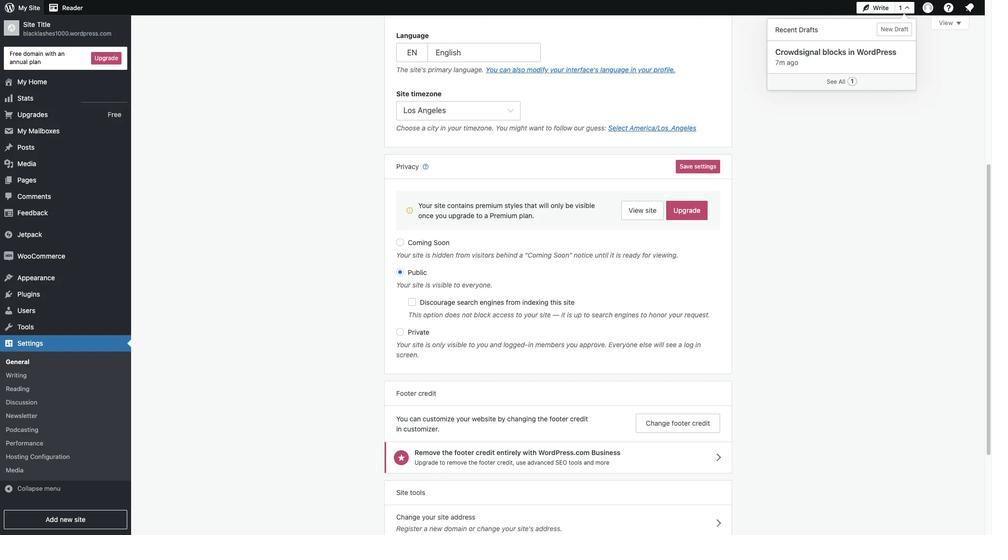 Task type: vqa. For each thing, say whether or not it's contained in the screenshot.
fourth Task enabled icon from the bottom
no



Task type: locate. For each thing, give the bounding box(es) containing it.
you
[[435, 212, 447, 220], [477, 341, 488, 349], [566, 341, 578, 349]]

the right remove
[[469, 459, 477, 467]]

select america/los_angeles button
[[608, 123, 696, 133]]

credit,
[[497, 459, 515, 467]]

my mailboxes
[[17, 127, 60, 135]]

0 vertical spatial 1
[[899, 4, 902, 11]]

with inside free domain with an annual plan
[[45, 50, 56, 57]]

0 horizontal spatial can
[[410, 415, 421, 423]]

0 horizontal spatial with
[[45, 50, 56, 57]]

0 horizontal spatial new
[[60, 516, 73, 524]]

site inside site title blacklashes1000.wordpress.com
[[23, 20, 35, 28]]

1 right write
[[899, 4, 902, 11]]

your site is visible to everyone.
[[396, 281, 493, 289]]

upgrade inside button
[[95, 54, 118, 62]]

view up ready
[[629, 207, 644, 215]]

site inside group
[[396, 90, 409, 98]]

to down not
[[469, 341, 475, 349]]

you inside your site contains premium styles that will only be visible once you upgrade to a premium plan.
[[435, 212, 447, 220]]

will left see
[[654, 341, 664, 349]]

view left closed image
[[939, 19, 953, 27]]

site's inside change your site address register a new domain or change your site's address.
[[518, 525, 534, 533]]

the right changing
[[538, 415, 548, 423]]

to right want
[[546, 124, 552, 132]]

domain inside change your site address register a new domain or change your site's address.
[[444, 525, 467, 533]]

change footer credit
[[646, 420, 710, 428]]

remove the footer credit entirely with wordpress.com business upgrade to remove the footer credit, use advanced seo tools and more
[[415, 449, 621, 467]]

0 vertical spatial media
[[17, 159, 36, 168]]

you right language.
[[486, 66, 498, 74]]

you up in customizer.
[[396, 415, 408, 423]]

with up use
[[523, 449, 537, 457]]

free for free
[[108, 110, 121, 118]]

in right log
[[695, 341, 701, 349]]

from up access
[[506, 299, 521, 307]]

media link up collapse menu link
[[0, 464, 131, 477]]

media link down 'my mailboxes' link
[[0, 156, 131, 172]]

credit inside remove the footer credit entirely with wordpress.com business upgrade to remove the footer credit, use advanced seo tools and more
[[476, 449, 495, 457]]

engines up everyone
[[615, 311, 639, 319]]

the up remove
[[442, 449, 453, 457]]

1 vertical spatial will
[[654, 341, 664, 349]]

closed image
[[956, 22, 961, 25]]

does
[[445, 311, 460, 319]]

register
[[396, 525, 422, 533]]

my for my home
[[17, 77, 27, 86]]

0 vertical spatial change
[[646, 420, 670, 428]]

to left honor
[[641, 311, 647, 319]]

honor
[[649, 311, 667, 319]]

private
[[408, 328, 429, 337]]

visible inside your site contains premium styles that will only be visible once you upgrade to a premium plan.
[[575, 202, 595, 210]]

1 horizontal spatial new
[[429, 525, 442, 533]]

site's
[[410, 66, 426, 74], [518, 525, 534, 533]]

1 horizontal spatial view
[[939, 19, 953, 27]]

1 horizontal spatial tools
[[569, 459, 582, 467]]

site right this
[[563, 299, 575, 307]]

jetpack
[[17, 230, 42, 238]]

0 vertical spatial view
[[939, 19, 953, 27]]

site for site tools
[[396, 489, 408, 497]]

everyone.
[[462, 281, 493, 289]]

0 horizontal spatial upgrade
[[95, 54, 118, 62]]

1 vertical spatial upgrade
[[674, 207, 701, 215]]

from right hidden
[[456, 251, 470, 260]]

new draft link
[[877, 23, 912, 36]]

1 vertical spatial new
[[429, 525, 442, 533]]

0 vertical spatial the
[[538, 415, 548, 423]]

to down the premium at the top of the page
[[476, 212, 483, 220]]

collapse menu link
[[0, 481, 131, 497]]

domain inside free domain with an annual plan
[[23, 50, 43, 57]]

1 vertical spatial with
[[523, 449, 537, 457]]

site inside 'view site' link
[[645, 207, 657, 215]]

for
[[642, 251, 651, 260]]

0 vertical spatial media link
[[0, 156, 131, 172]]

and
[[490, 341, 502, 349], [584, 459, 594, 467]]

a left log
[[679, 341, 682, 349]]

by
[[498, 415, 505, 423]]

is down private
[[425, 341, 430, 349]]

it
[[610, 251, 614, 260], [561, 311, 565, 319]]

footer
[[550, 415, 568, 423], [672, 420, 690, 428], [454, 449, 474, 457], [479, 459, 495, 467]]

to left remove
[[440, 459, 445, 467]]

1 horizontal spatial it
[[610, 251, 614, 260]]

0 vertical spatial new
[[60, 516, 73, 524]]

new inside change your site address register a new domain or change your site's address.
[[429, 525, 442, 533]]

visible right be
[[575, 202, 595, 210]]

1 horizontal spatial domain
[[444, 525, 467, 533]]

0 horizontal spatial only
[[432, 341, 445, 349]]

hidden
[[432, 251, 454, 260]]

search right up
[[592, 311, 613, 319]]

a inside your site contains premium styles that will only be visible once you upgrade to a premium plan.
[[484, 212, 488, 220]]

1 right all
[[851, 78, 854, 85]]

0 vertical spatial site's
[[410, 66, 426, 74]]

mailboxes
[[29, 127, 60, 135]]

0 vertical spatial domain
[[23, 50, 43, 57]]

is
[[425, 251, 430, 260], [616, 251, 621, 260], [425, 281, 430, 289], [567, 311, 572, 319], [425, 341, 430, 349]]

1 horizontal spatial upgrade
[[415, 459, 438, 467]]

tools up register
[[410, 489, 425, 497]]

writing
[[6, 372, 27, 379]]

img image inside woocommerce link
[[4, 251, 13, 261]]

you for premium
[[435, 212, 447, 220]]

None radio
[[396, 328, 404, 336]]

2 horizontal spatial you
[[566, 341, 578, 349]]

1 horizontal spatial can
[[500, 66, 511, 74]]

domain down address
[[444, 525, 467, 533]]

your down "public"
[[396, 281, 411, 289]]

a right behind on the top of the page
[[519, 251, 523, 260]]

1 vertical spatial free
[[108, 110, 121, 118]]

is left up
[[567, 311, 572, 319]]

site left title
[[23, 20, 35, 28]]

your site is only visible to you and logged-in members you approve. everyone else will see a log in screen.
[[396, 341, 701, 359]]

2 vertical spatial my
[[17, 127, 27, 135]]

your left website
[[456, 415, 470, 423]]

none radio inside group
[[396, 328, 404, 336]]

0 horizontal spatial engines
[[480, 299, 504, 307]]

2 horizontal spatial the
[[538, 415, 548, 423]]

site's left address.
[[518, 525, 534, 533]]

1 vertical spatial the
[[442, 449, 453, 457]]

only inside your site contains premium styles that will only be visible once you upgrade to a premium plan.
[[551, 202, 564, 210]]

group
[[385, 0, 732, 19], [396, 30, 720, 77], [396, 89, 720, 136], [396, 191, 720, 363]]

customize
[[423, 415, 455, 423]]

site
[[29, 4, 40, 12], [23, 20, 35, 28], [396, 90, 409, 98], [396, 489, 408, 497]]

0 horizontal spatial from
[[456, 251, 470, 260]]

your inside your site is only visible to you and logged-in members you approve. everyone else will see a log in screen.
[[396, 341, 411, 349]]

new
[[60, 516, 73, 524], [429, 525, 442, 533]]

0 vertical spatial img image
[[4, 230, 13, 239]]

podcasting link
[[0, 423, 131, 437]]

with inside remove the footer credit entirely with wordpress.com business upgrade to remove the footer credit, use advanced seo tools and more
[[523, 449, 537, 457]]

1 vertical spatial it
[[561, 311, 565, 319]]

change inside change your site address register a new domain or change your site's address.
[[396, 513, 420, 522]]

coming
[[408, 239, 432, 247]]

site left timezone
[[396, 90, 409, 98]]

upgrade down save
[[674, 207, 701, 215]]

group containing your site contains premium styles that will only be visible once you upgrade to a premium plan.
[[396, 191, 720, 363]]

it inside discourage search engines from indexing this site this option does not block access to your site — it is up to search engines to honor your request.
[[561, 311, 565, 319]]

blocks
[[823, 48, 846, 56]]

upgrade up 'highest hourly views 0' image
[[95, 54, 118, 62]]

2 vertical spatial visible
[[447, 341, 467, 349]]

site up title
[[29, 4, 40, 12]]

site left contains
[[434, 202, 445, 210]]

site for site title blacklashes1000.wordpress.com
[[23, 20, 35, 28]]

tools inside remove the footer credit entirely with wordpress.com business upgrade to remove the footer credit, use advanced seo tools and more
[[569, 459, 582, 467]]

upgrade down remove
[[415, 459, 438, 467]]

profile.
[[654, 66, 676, 74]]

0 horizontal spatial tools
[[410, 489, 425, 497]]

1 vertical spatial and
[[584, 459, 594, 467]]

save
[[680, 163, 693, 170]]

settings
[[17, 339, 43, 347]]

site down coming
[[412, 251, 424, 260]]

be
[[566, 202, 573, 210]]

0 horizontal spatial 1
[[851, 78, 854, 85]]

your right the modify
[[550, 66, 564, 74]]

0 vertical spatial my
[[18, 4, 27, 12]]

0 horizontal spatial you
[[435, 212, 447, 220]]

this
[[550, 299, 562, 307]]

interface's
[[566, 66, 599, 74]]

logged-
[[503, 341, 528, 349]]

you right once
[[435, 212, 447, 220]]

0 horizontal spatial and
[[490, 341, 502, 349]]

can inside you can customize your website by changing the footer credit in customizer.
[[410, 415, 421, 423]]

drafts
[[799, 26, 818, 34]]

upgrade
[[449, 212, 474, 220]]

visible up discourage on the bottom left of page
[[432, 281, 452, 289]]

media up pages
[[17, 159, 36, 168]]

site left upgrade link
[[645, 207, 657, 215]]

view for view
[[939, 19, 953, 27]]

tools link
[[0, 319, 131, 335]]

1 media link from the top
[[0, 156, 131, 172]]

site inside change your site address register a new domain or change your site's address.
[[438, 513, 449, 522]]

site down "public"
[[412, 281, 424, 289]]

engines up block on the left of page
[[480, 299, 504, 307]]

site inside your site contains premium styles that will only be visible once you upgrade to a premium plan.
[[434, 202, 445, 210]]

None checkbox
[[408, 299, 416, 306]]

can left also at the top right of page
[[500, 66, 511, 74]]

1 horizontal spatial change
[[646, 420, 670, 428]]

soon
[[434, 239, 450, 247]]

in right blocks
[[848, 48, 855, 56]]

1 horizontal spatial from
[[506, 299, 521, 307]]

img image left woocommerce
[[4, 251, 13, 261]]

0 vertical spatial will
[[539, 202, 549, 210]]

visible inside your site is only visible to you and logged-in members you approve. everyone else will see a log in screen.
[[447, 341, 467, 349]]

1 horizontal spatial free
[[108, 110, 121, 118]]

is inside discourage search engines from indexing this site this option does not block access to your site — it is up to search engines to honor your request.
[[567, 311, 572, 319]]

feedback link
[[0, 205, 131, 221]]

search up not
[[457, 299, 478, 307]]

once
[[418, 212, 434, 220]]

0 horizontal spatial free
[[10, 50, 22, 57]]

my left reader link
[[18, 4, 27, 12]]

new right add at the left of the page
[[60, 516, 73, 524]]

site right add at the left of the page
[[74, 516, 86, 524]]

0 horizontal spatial change
[[396, 513, 420, 522]]

0 vertical spatial engines
[[480, 299, 504, 307]]

0 vertical spatial and
[[490, 341, 502, 349]]

1 horizontal spatial with
[[523, 449, 537, 457]]

and left "logged-" at the bottom right of the page
[[490, 341, 502, 349]]

free domain with an annual plan
[[10, 50, 65, 65]]

my mailboxes link
[[0, 123, 131, 139]]

site down private
[[412, 341, 424, 349]]

1 vertical spatial can
[[410, 415, 421, 423]]

my left home
[[17, 77, 27, 86]]

change for change your site address register a new domain or change your site's address.
[[396, 513, 420, 522]]

1 vertical spatial media link
[[0, 464, 131, 477]]

1 vertical spatial you
[[496, 124, 508, 132]]

city
[[427, 124, 439, 132]]

is for your site is visible to everyone.
[[425, 281, 430, 289]]

highest hourly views 0 image
[[81, 96, 127, 102]]

img image for woocommerce
[[4, 251, 13, 261]]

2 img image from the top
[[4, 251, 13, 261]]

0 vertical spatial it
[[610, 251, 614, 260]]

want
[[529, 124, 544, 132]]

tools right seo
[[569, 459, 582, 467]]

it right —
[[561, 311, 565, 319]]

change for change footer credit
[[646, 420, 670, 428]]

this
[[408, 311, 421, 319]]

None radio
[[396, 239, 404, 247], [396, 269, 404, 276], [396, 239, 404, 247], [396, 269, 404, 276]]

your up once
[[418, 202, 432, 210]]

collapse menu
[[17, 485, 60, 493]]

your for your site contains premium styles that will only be visible once you upgrade to a premium plan.
[[418, 202, 432, 210]]

img image left "jetpack"
[[4, 230, 13, 239]]

0 vertical spatial search
[[457, 299, 478, 307]]

1 vertical spatial view
[[629, 207, 644, 215]]

seo
[[556, 459, 567, 467]]

access
[[493, 311, 514, 319]]

0 vertical spatial can
[[500, 66, 511, 74]]

is down "public"
[[425, 281, 430, 289]]

1 horizontal spatial only
[[551, 202, 564, 210]]

0 horizontal spatial view
[[629, 207, 644, 215]]

1 vertical spatial engines
[[615, 311, 639, 319]]

you left approve. at the right bottom of page
[[566, 341, 578, 349]]

my profile image
[[923, 2, 933, 13]]

footer credit
[[396, 390, 436, 398]]

2 horizontal spatial upgrade
[[674, 207, 701, 215]]

your down coming
[[396, 251, 411, 260]]

1 vertical spatial visible
[[432, 281, 452, 289]]

a right register
[[424, 525, 428, 533]]

my
[[18, 4, 27, 12], [17, 77, 27, 86], [17, 127, 27, 135]]

0 vertical spatial visible
[[575, 202, 595, 210]]

only inside your site is only visible to you and logged-in members you approve. everyone else will see a log in screen.
[[432, 341, 445, 349]]

2 vertical spatial you
[[396, 415, 408, 423]]

1 vertical spatial img image
[[4, 251, 13, 261]]

general link
[[0, 355, 131, 369]]

coming soon
[[408, 239, 450, 247]]

save settings button
[[676, 160, 720, 174]]

manage your notifications image
[[964, 2, 975, 13]]

upgrade button
[[91, 52, 121, 64]]

your up screen.
[[396, 341, 411, 349]]

new right register
[[429, 525, 442, 533]]

only down option
[[432, 341, 445, 349]]

changing
[[507, 415, 536, 423]]

will right that
[[539, 202, 549, 210]]

your inside you can customize your website by changing the footer credit in customizer.
[[456, 415, 470, 423]]

1 vertical spatial change
[[396, 513, 420, 522]]

site's inside group
[[410, 66, 426, 74]]

is left ready
[[616, 251, 621, 260]]

view inside button
[[939, 19, 953, 27]]

0 horizontal spatial site's
[[410, 66, 426, 74]]

you left might
[[496, 124, 508, 132]]

to inside your site is only visible to you and logged-in members you approve. everyone else will see a log in screen.
[[469, 341, 475, 349]]

0 horizontal spatial it
[[561, 311, 565, 319]]

1 inside popup button
[[899, 4, 902, 11]]

visible down does on the bottom left of page
[[447, 341, 467, 349]]

1 horizontal spatial the
[[469, 459, 477, 467]]

your
[[550, 66, 564, 74], [638, 66, 652, 74], [448, 124, 462, 132], [524, 311, 538, 319], [669, 311, 683, 319], [456, 415, 470, 423], [422, 513, 436, 522], [502, 525, 516, 533]]

0 vertical spatial upgrade
[[95, 54, 118, 62]]

0 vertical spatial free
[[10, 50, 22, 57]]

ago
[[787, 59, 798, 67]]

your up register
[[422, 513, 436, 522]]

img image inside jetpack link
[[4, 230, 13, 239]]

1 vertical spatial from
[[506, 299, 521, 307]]

free for free domain with an annual plan
[[10, 50, 22, 57]]

my up posts
[[17, 127, 27, 135]]

with left an
[[45, 50, 56, 57]]

appearance link
[[0, 270, 131, 286]]

can up in customizer.
[[410, 415, 421, 423]]

it right until
[[610, 251, 614, 260]]

is down coming soon
[[425, 251, 430, 260]]

free down 'highest hourly views 0' image
[[108, 110, 121, 118]]

from
[[456, 251, 470, 260], [506, 299, 521, 307]]

1 vertical spatial site's
[[518, 525, 534, 533]]

1 horizontal spatial engines
[[615, 311, 639, 319]]

your left the profile.
[[638, 66, 652, 74]]

newsletter link
[[0, 409, 131, 423]]

img image
[[4, 230, 13, 239], [4, 251, 13, 261]]

is inside your site is only visible to you and logged-in members you approve. everyone else will see a log in screen.
[[425, 341, 430, 349]]

1 horizontal spatial site's
[[518, 525, 534, 533]]

1 horizontal spatial search
[[592, 311, 613, 319]]

advanced
[[527, 459, 554, 467]]

site's right the
[[410, 66, 426, 74]]

1 vertical spatial 1
[[851, 78, 854, 85]]

a down the premium at the top of the page
[[484, 212, 488, 220]]

view for view site
[[629, 207, 644, 215]]

entirely
[[497, 449, 521, 457]]

you down block on the left of page
[[477, 341, 488, 349]]

0 vertical spatial tools
[[569, 459, 582, 467]]

0 horizontal spatial will
[[539, 202, 549, 210]]

domain up annual plan
[[23, 50, 43, 57]]

your inside your site contains premium styles that will only be visible once you upgrade to a premium plan.
[[418, 202, 432, 210]]

2 vertical spatial upgrade
[[415, 459, 438, 467]]

0 vertical spatial with
[[45, 50, 56, 57]]

media down hosting
[[6, 467, 24, 474]]

2 vertical spatial the
[[469, 459, 477, 467]]

0 horizontal spatial search
[[457, 299, 478, 307]]

0 horizontal spatial domain
[[23, 50, 43, 57]]

add new site
[[46, 516, 86, 524]]

1 vertical spatial my
[[17, 77, 27, 86]]

1 vertical spatial domain
[[444, 525, 467, 533]]

and left more
[[584, 459, 594, 467]]

1 horizontal spatial 1
[[899, 4, 902, 11]]

free inside free domain with an annual plan
[[10, 50, 22, 57]]

or
[[469, 525, 475, 533]]

1 horizontal spatial will
[[654, 341, 664, 349]]

1 vertical spatial only
[[432, 341, 445, 349]]

1 horizontal spatial you
[[477, 341, 488, 349]]

comments
[[17, 192, 51, 200]]

discussion link
[[0, 396, 131, 409]]

0 vertical spatial only
[[551, 202, 564, 210]]

1 horizontal spatial and
[[584, 459, 594, 467]]

site left address
[[438, 513, 449, 522]]

privacy
[[396, 163, 421, 171]]

site up register
[[396, 489, 408, 497]]

1 img image from the top
[[4, 230, 13, 239]]



Task type: describe. For each thing, give the bounding box(es) containing it.
site inside your site is only visible to you and logged-in members you approve. everyone else will see a log in screen.
[[412, 341, 424, 349]]

my for my site
[[18, 4, 27, 12]]

collapse
[[17, 485, 43, 493]]

site for site timezone
[[396, 90, 409, 98]]

and inside your site is only visible to you and logged-in members you approve. everyone else will see a log in screen.
[[490, 341, 502, 349]]

home
[[29, 77, 47, 86]]

in right city
[[440, 124, 446, 132]]

is for your site is hidden from visitors behind a "coming soon" notice until it is ready for viewing.
[[425, 251, 430, 260]]

your for your site is hidden from visitors behind a "coming soon" notice until it is ready for viewing.
[[396, 251, 411, 260]]

option
[[423, 311, 443, 319]]

feedback
[[17, 209, 48, 217]]

footer inside you can customize your website by changing the footer credit in customizer.
[[550, 415, 568, 423]]

english
[[436, 48, 461, 57]]

reading link
[[0, 382, 131, 396]]

all
[[839, 78, 846, 86]]

group containing site timezone
[[396, 89, 720, 136]]

1 inside crowdsignal blocks in wordpress tooltip
[[851, 78, 854, 85]]

change your site address register a new domain or change your site's address.
[[396, 513, 562, 533]]

new
[[881, 26, 893, 33]]

pages
[[17, 176, 36, 184]]

upgrade inside remove the footer credit entirely with wordpress.com business upgrade to remove the footer credit, use advanced seo tools and more
[[415, 459, 438, 467]]

an
[[58, 50, 65, 57]]

0 vertical spatial from
[[456, 251, 470, 260]]

comments link
[[0, 188, 131, 205]]

site left —
[[540, 311, 551, 319]]

wordpress
[[857, 48, 897, 56]]

up
[[574, 311, 582, 319]]

annual plan
[[10, 58, 41, 65]]

premium
[[490, 212, 517, 220]]

in left members
[[528, 341, 534, 349]]

your down indexing
[[524, 311, 538, 319]]

select
[[608, 124, 628, 132]]

to inside your site contains premium styles that will only be visible once you upgrade to a premium plan.
[[476, 212, 483, 220]]

soon"
[[554, 251, 572, 260]]

add
[[46, 516, 58, 524]]

help image
[[943, 2, 955, 13]]

upgrade link
[[666, 201, 708, 221]]

title
[[37, 20, 50, 28]]

add new site link
[[4, 511, 127, 530]]

1 vertical spatial media
[[6, 467, 24, 474]]

visitors
[[472, 251, 494, 260]]

your for your site is only visible to you and logged-in members you approve. everyone else will see a log in screen.
[[396, 341, 411, 349]]

and inside remove the footer credit entirely with wordpress.com business upgrade to remove the footer credit, use advanced seo tools and more
[[584, 459, 594, 467]]

in inside crowdsignal blocks in wordpress 7m ago
[[848, 48, 855, 56]]

language.
[[454, 66, 484, 74]]

your right change
[[502, 525, 516, 533]]

img image for jetpack
[[4, 230, 13, 239]]

change footer credit link
[[636, 414, 720, 434]]

else
[[639, 341, 652, 349]]

hosting
[[6, 453, 28, 461]]

to inside remove the footer credit entirely with wordpress.com business upgrade to remove the footer credit, use advanced seo tools and more
[[440, 459, 445, 467]]

performance link
[[0, 437, 131, 450]]

primary
[[428, 66, 452, 74]]

styles
[[505, 202, 523, 210]]

your for your site is visible to everyone.
[[396, 281, 411, 289]]

site tools
[[396, 489, 425, 497]]

to right up
[[584, 311, 590, 319]]

site timezone
[[396, 90, 442, 98]]

users
[[17, 306, 35, 315]]

will inside your site is only visible to you and logged-in members you approve. everyone else will see a log in screen.
[[654, 341, 664, 349]]

settings
[[695, 163, 716, 170]]

choose
[[396, 124, 420, 132]]

not
[[462, 311, 472, 319]]

credit inside you can customize your website by changing the footer credit in customizer.
[[570, 415, 588, 423]]

a left city
[[422, 124, 425, 132]]

contains
[[447, 202, 474, 210]]

settings link
[[0, 335, 131, 352]]

timezone.
[[463, 124, 494, 132]]

until
[[595, 251, 608, 260]]

plugins
[[17, 290, 40, 298]]

site inside 'add new site' link
[[74, 516, 86, 524]]

screen.
[[396, 351, 419, 359]]

1 vertical spatial tools
[[410, 489, 425, 497]]

guess:
[[586, 124, 607, 132]]

configuration
[[30, 453, 70, 461]]

view site link
[[621, 201, 664, 221]]

follow
[[554, 124, 572, 132]]

the inside you can customize your website by changing the footer credit in customizer.
[[538, 415, 548, 423]]

reader
[[62, 4, 83, 12]]

your right honor
[[669, 311, 683, 319]]

use
[[516, 459, 526, 467]]

recent drafts
[[775, 26, 818, 34]]

0 horizontal spatial the
[[442, 449, 453, 457]]

upgrade for upgrade button
[[95, 54, 118, 62]]

to left everyone.
[[454, 281, 460, 289]]

my home
[[17, 77, 47, 86]]

you inside you can customize your website by changing the footer credit in customizer.
[[396, 415, 408, 423]]

stats link
[[0, 90, 131, 106]]

our
[[574, 124, 584, 132]]

is for your site is only visible to you and logged-in members you approve. everyone else will see a log in screen.
[[425, 341, 430, 349]]

crowdsignal blocks in wordpress tooltip
[[762, 13, 917, 91]]

see all
[[827, 78, 846, 86]]

a inside your site is only visible to you and logged-in members you approve. everyone else will see a log in screen.
[[679, 341, 682, 349]]

language
[[396, 31, 429, 40]]

0 vertical spatial you
[[486, 66, 498, 74]]

writing link
[[0, 369, 131, 382]]

appearance
[[17, 274, 55, 282]]

approve.
[[580, 341, 607, 349]]

woocommerce
[[17, 252, 65, 260]]

will inside your site contains premium styles that will only be visible once you upgrade to a premium plan.
[[539, 202, 549, 210]]

see
[[666, 341, 677, 349]]

discourage
[[420, 299, 455, 307]]

2 media link from the top
[[0, 464, 131, 477]]

behind
[[496, 251, 518, 260]]

none checkbox inside group
[[408, 299, 416, 306]]

to right access
[[516, 311, 522, 319]]

modify
[[527, 66, 548, 74]]

group containing en
[[396, 30, 720, 77]]

in right language
[[631, 66, 636, 74]]

remove
[[415, 449, 440, 457]]

your right city
[[448, 124, 462, 132]]

draft
[[895, 26, 908, 33]]

users link
[[0, 303, 131, 319]]

premium
[[476, 202, 503, 210]]

from inside discourage search engines from indexing this site this option does not block access to your site — it is up to search engines to honor your request.
[[506, 299, 521, 307]]

wordpress.com
[[538, 449, 590, 457]]

posts
[[17, 143, 35, 151]]

hosting configuration link
[[0, 450, 131, 464]]

pages link
[[0, 172, 131, 188]]

members
[[535, 341, 565, 349]]

you for only
[[566, 341, 578, 349]]

a inside change your site address register a new domain or change your site's address.
[[424, 525, 428, 533]]

request.
[[685, 311, 710, 319]]

upgrade for upgrade link
[[674, 207, 701, 215]]

you can also modify your interface's language in your profile. link
[[486, 66, 676, 74]]

my for my mailboxes
[[17, 127, 27, 135]]

might
[[509, 124, 527, 132]]

tools
[[17, 323, 34, 331]]

en
[[407, 48, 417, 57]]

more
[[596, 459, 609, 467]]

menu
[[44, 485, 60, 493]]

1 vertical spatial search
[[592, 311, 613, 319]]



